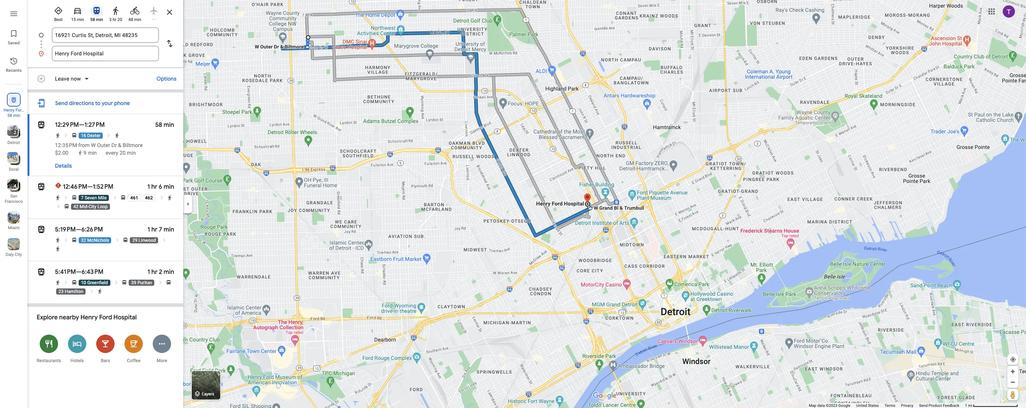 Task type: locate. For each thing, give the bounding box(es) containing it.
— up 10
[[76, 268, 82, 276]]

bus image for 23 hamilton
[[166, 280, 172, 285]]

, then image left 39
[[113, 280, 119, 285]]

3 hr 20 radio
[[108, 3, 124, 23]]

1 none field from the top
[[55, 28, 156, 43]]

hr right 3 at left
[[113, 17, 116, 22]]

1 horizontal spatial city
[[89, 204, 96, 209]]

20 down &
[[120, 150, 126, 156]]

, then image
[[106, 133, 112, 138], [112, 195, 118, 201], [159, 195, 165, 201], [56, 204, 61, 209], [162, 237, 167, 243], [89, 288, 95, 294]]

5:19 pm
[[55, 226, 76, 233]]

ford
[[16, 108, 24, 113], [99, 314, 112, 321]]

12:35 pm
[[55, 142, 77, 148]]

transit image left 12:29 pm
[[37, 120, 46, 130]]

puritan
[[138, 280, 152, 285]]

7 seven mile
[[81, 195, 107, 201]]

1 for 1 mi
[[966, 404, 968, 408]]

send left product
[[920, 404, 928, 408]]

— for 5:19 pm
[[76, 226, 81, 233]]

1 horizontal spatial 58
[[90, 17, 95, 22]]

bus image for 39 puritan
[[122, 280, 127, 285]]

2 vertical spatial transit image
[[37, 224, 46, 235]]

feedback
[[944, 404, 960, 408]]

2 horizontal spatial 58
[[155, 121, 162, 129]]

1 list item from the top
[[28, 28, 183, 52]]

1 vertical spatial send
[[920, 404, 928, 408]]

 left 5:19 pm
[[37, 224, 46, 235]]

5:19 pm — 6:26 pm
[[55, 226, 103, 233]]

1 left mi
[[966, 404, 968, 408]]

1 horizontal spatial 58 min
[[90, 17, 103, 22]]

explore nearby henry ford hospital
[[37, 314, 137, 321]]

20 right 3 at left
[[118, 17, 122, 22]]

francisco
[[5, 199, 23, 204]]

1 vertical spatial transit image
[[37, 182, 46, 192]]

walk image up the 12:35 pm
[[55, 133, 61, 138]]

1 up the "puritan"
[[148, 268, 150, 276]]

1 vertical spatial city
[[15, 252, 22, 257]]

, then image down 5:19 pm
[[63, 237, 69, 243]]

hospital inside henry ford hospital
[[6, 113, 22, 118]]

— for 12:46 pm
[[87, 183, 93, 191]]

1 for 1 hr 2 min
[[148, 268, 150, 276]]

2 bus image from the top
[[71, 237, 77, 243]]

1 vertical spatial bus image
[[71, 237, 77, 243]]

send for send directions to your phone
[[55, 100, 68, 107]]

2 for detroit
[[14, 130, 16, 135]]

12:46 pm — 1:52 pm
[[63, 183, 113, 191]]

list item
[[28, 28, 183, 52], [28, 46, 183, 61]]

coffee
[[127, 358, 141, 363]]

48
[[129, 17, 133, 22]]

0 vertical spatial ford
[[16, 108, 24, 113]]

, then image
[[63, 133, 69, 138], [63, 195, 69, 201], [63, 237, 69, 243], [115, 237, 120, 243], [63, 280, 69, 285], [113, 280, 119, 285], [158, 280, 163, 285]]

 inside list
[[10, 96, 17, 104]]

saved button
[[0, 26, 28, 47]]

options
[[157, 75, 177, 82]]

hr left 6
[[151, 183, 157, 191]]

0 horizontal spatial 58 min
[[7, 113, 20, 118]]

2 horizontal spatial 58 min
[[155, 121, 174, 129]]

1 vertical spatial 2
[[14, 157, 16, 162]]

flights image
[[149, 6, 159, 15]]

bus image
[[71, 195, 77, 201], [71, 237, 77, 243]]

daly
[[6, 252, 14, 257]]

walk image down 5:19 pm
[[55, 246, 61, 252]]

, then image up the 12:35 pm
[[63, 133, 69, 138]]

1 bus image from the top
[[71, 195, 77, 201]]

&
[[118, 142, 121, 148]]

your
[[102, 100, 113, 107]]

1 vertical spatial none field
[[55, 46, 156, 61]]

walk image up 23
[[55, 280, 61, 285]]

privacy
[[902, 404, 914, 408]]

None radio
[[146, 3, 162, 19]]

2 vertical spatial 58 min
[[155, 121, 174, 129]]

58 inside  list
[[7, 113, 12, 118]]

bus image left 39
[[122, 280, 127, 285]]

google account: tyler black  
(blacklashes1000@gmail.com) image
[[1004, 5, 1016, 17]]

, then image up the outer
[[106, 133, 112, 138]]

bus image left the '29'
[[123, 237, 129, 243]]

1 mi
[[966, 404, 973, 408]]

0 horizontal spatial henry
[[4, 108, 15, 113]]

 for 12:29 pm
[[37, 120, 46, 130]]

henry right nearby
[[81, 314, 98, 321]]

0 vertical spatial hospital
[[6, 113, 22, 118]]

san francisco
[[5, 194, 23, 204]]

0 vertical spatial send
[[55, 100, 68, 107]]

0 vertical spatial walk image
[[55, 133, 61, 138]]

leave now option
[[55, 75, 83, 83]]

0 horizontal spatial transit image
[[37, 267, 46, 277]]

leave now
[[55, 76, 81, 82]]

0 horizontal spatial city
[[15, 252, 22, 257]]

— up 16 at the left of the page
[[79, 121, 84, 129]]

15 min radio
[[70, 3, 86, 23]]

bus image for 29 linwood
[[123, 237, 129, 243]]

bus image down 1 hr 2 min
[[166, 280, 172, 285]]

walk image
[[114, 133, 120, 138], [55, 195, 61, 201], [55, 237, 61, 243], [55, 280, 61, 285], [97, 288, 103, 294]]

send left directions
[[55, 100, 68, 107]]

10 greenfield
[[81, 280, 108, 285]]

16 dexter
[[81, 133, 100, 138]]

leave
[[55, 76, 69, 82]]

send for send product feedback
[[920, 404, 928, 408]]

12:29 pm — 1:27 pm
[[55, 121, 105, 129]]

hospital up detroit
[[6, 113, 22, 118]]

2 places element for doral
[[8, 156, 16, 163]]

walk image for 1 hr 7 min
[[55, 237, 61, 243]]

hr up linwood
[[152, 226, 158, 233]]

send inside button
[[920, 404, 928, 408]]

recents button
[[0, 54, 28, 75]]

bus image left 32
[[71, 237, 77, 243]]

driving image
[[73, 6, 82, 15]]

1 horizontal spatial hospital
[[114, 314, 137, 321]]

1 vertical spatial 58 min
[[7, 113, 20, 118]]

list item down 3 at left
[[28, 28, 183, 52]]

0 vertical spatial 58
[[90, 17, 95, 22]]

2 transit image from the top
[[37, 182, 46, 192]]

42 mid-city loop
[[73, 204, 108, 209]]

daly city button
[[0, 235, 28, 259]]

9
[[84, 150, 87, 156]]

1 for 1 hr 6 min
[[147, 183, 150, 191]]

 left 12:29 pm
[[37, 120, 46, 130]]

list item down starting point 16921 curtis st, detroit, mi 48235 field
[[28, 46, 183, 61]]

henry up detroit
[[4, 108, 15, 113]]

states
[[869, 404, 880, 408]]

footer
[[809, 403, 966, 408]]

2 vertical spatial 2
[[159, 268, 162, 276]]

0 vertical spatial 20
[[118, 17, 122, 22]]

close directions image
[[165, 8, 174, 17]]

transit image left 5:41 pm
[[37, 267, 46, 277]]

walk image down alert tooltip
[[55, 195, 61, 201]]

0 vertical spatial transit image
[[37, 120, 46, 130]]

4
[[14, 183, 16, 189]]

transit image
[[92, 6, 101, 15], [37, 267, 46, 277]]

bars
[[101, 358, 110, 363]]

walk image down 5:19 pm
[[55, 237, 61, 243]]

none field down starting point 16921 curtis st, detroit, mi 48235 field
[[55, 46, 156, 61]]

, then image down 1 hr 2 min
[[158, 280, 163, 285]]

walk image down greenfield
[[97, 288, 103, 294]]

12:46 pm
[[63, 183, 87, 191]]

2 places element
[[8, 129, 16, 136], [8, 156, 16, 163]]

united
[[857, 404, 868, 408]]

58
[[90, 17, 95, 22], [7, 113, 12, 118], [155, 121, 162, 129]]

2
[[14, 130, 16, 135], [14, 157, 16, 162], [159, 268, 162, 276]]

6:26 pm
[[81, 226, 103, 233]]

hr inside option
[[113, 17, 116, 22]]

1 horizontal spatial 7
[[159, 226, 162, 233]]

1 vertical spatial 2 places element
[[8, 156, 16, 163]]

3 transit image from the top
[[37, 224, 46, 235]]

min inside option
[[134, 17, 141, 22]]

show street view coverage image
[[1008, 389, 1019, 400]]


[[10, 96, 17, 104], [37, 120, 46, 130], [37, 182, 46, 192], [37, 224, 46, 235], [37, 267, 46, 277]]

1
[[147, 183, 150, 191], [148, 226, 150, 233], [148, 268, 150, 276], [966, 404, 968, 408]]

— for 5:41 pm
[[76, 268, 82, 276]]

0 vertical spatial city
[[89, 204, 96, 209]]

hospital
[[6, 113, 22, 118], [114, 314, 137, 321]]

2 vertical spatial 58
[[155, 121, 162, 129]]

hr for 2
[[152, 268, 158, 276]]

1 hr 2 min
[[148, 268, 174, 276]]

3
[[109, 17, 112, 22]]

1 horizontal spatial ford
[[99, 314, 112, 321]]

0 horizontal spatial hospital
[[6, 113, 22, 118]]

—
[[79, 121, 84, 129], [87, 183, 93, 191], [76, 226, 81, 233], [76, 268, 82, 276]]

0 vertical spatial henry
[[4, 108, 15, 113]]

dexter
[[87, 133, 100, 138]]

ford up detroit
[[16, 108, 24, 113]]

0 vertical spatial none field
[[55, 28, 156, 43]]

20 inside directions main content
[[120, 150, 126, 156]]

bus image up 42
[[71, 195, 77, 201]]

city right daly
[[15, 252, 22, 257]]

None field
[[55, 28, 156, 43], [55, 46, 156, 61]]

transit image left 5:19 pm
[[37, 224, 46, 235]]

miami button
[[0, 208, 28, 232]]

footer inside google maps element
[[809, 403, 966, 408]]

henry inside henry ford hospital
[[4, 108, 15, 113]]

2 places element up detroit
[[8, 129, 16, 136]]

walking image
[[111, 6, 120, 15]]

seven
[[85, 195, 97, 201]]

2 for doral
[[14, 157, 16, 162]]

 list
[[0, 0, 28, 408]]

1 horizontal spatial send
[[920, 404, 928, 408]]

none field down 3 at left
[[55, 28, 156, 43]]

1 horizontal spatial henry
[[81, 314, 98, 321]]

reverse starting point and destination image
[[165, 39, 174, 48]]

— up 32
[[76, 226, 81, 233]]

bus image left 16 at the left of the page
[[71, 133, 77, 138]]

15
[[71, 17, 76, 22]]

, then image left the '29'
[[115, 237, 120, 243]]

10
[[81, 280, 86, 285]]

henry inside directions main content
[[81, 314, 98, 321]]

ford inside directions main content
[[99, 314, 112, 321]]

dr
[[111, 142, 117, 148]]

1 vertical spatial 7
[[159, 226, 162, 233]]

1 horizontal spatial transit image
[[92, 6, 101, 15]]

list inside google maps element
[[28, 28, 183, 61]]

, then image right mile
[[112, 195, 118, 201]]

data
[[818, 404, 826, 408]]

32
[[81, 238, 86, 243]]

1 2 places element from the top
[[8, 129, 16, 136]]

1 up the 462
[[147, 183, 150, 191]]

terms button
[[885, 403, 896, 408]]

walk image for 1 hr 2 min
[[55, 280, 61, 285]]

hamilton
[[65, 289, 83, 294]]

1 vertical spatial ford
[[99, 314, 112, 321]]

1 transit image from the top
[[37, 120, 46, 130]]

hospital inside directions main content
[[114, 314, 137, 321]]

phone
[[114, 100, 130, 107]]

2 places element up the doral
[[8, 156, 16, 163]]

transit image right driving icon
[[92, 6, 101, 15]]

1 vertical spatial 20
[[120, 150, 126, 156]]

from
[[78, 142, 90, 148]]

29
[[132, 238, 138, 243]]

0 horizontal spatial ford
[[16, 108, 24, 113]]

bus image for 1 hr 7 min
[[71, 237, 77, 243]]

0 vertical spatial 2
[[14, 130, 16, 135]]

hr for 7
[[152, 226, 158, 233]]

henry
[[4, 108, 15, 113], [81, 314, 98, 321]]

2 vertical spatial walk image
[[55, 246, 61, 252]]

0 vertical spatial 2 places element
[[8, 129, 16, 136]]

mi
[[969, 404, 973, 408]]

walk image
[[55, 133, 61, 138], [167, 195, 173, 201], [55, 246, 61, 252]]

bus image for 10 greenfield
[[71, 280, 77, 285]]

1 vertical spatial hospital
[[114, 314, 137, 321]]

san
[[10, 194, 17, 199]]

Destination Henry Ford Hospital field
[[55, 49, 156, 58]]

restaurants
[[37, 358, 61, 363]]

henry ford hospital
[[4, 108, 24, 118]]

0 vertical spatial bus image
[[71, 195, 77, 201]]

bus image up hamilton
[[71, 280, 77, 285]]

walk image for 1 hr 6 min
[[167, 195, 173, 201]]

city down 7 seven mile
[[89, 204, 96, 209]]

list
[[28, 28, 183, 61]]

2 none field from the top
[[55, 46, 156, 61]]

1 vertical spatial walk image
[[167, 195, 173, 201]]

0 vertical spatial transit image
[[92, 6, 101, 15]]

2 2 places element from the top
[[8, 156, 16, 163]]

bus image
[[71, 133, 77, 138], [121, 195, 126, 201], [64, 204, 70, 209], [123, 237, 129, 243], [71, 280, 77, 285], [122, 280, 127, 285], [166, 280, 172, 285]]

transit image left alert tooltip
[[37, 182, 46, 192]]

1 vertical spatial transit image
[[37, 267, 46, 277]]

 for 5:19 pm
[[37, 224, 46, 235]]

0 vertical spatial 58 min
[[90, 17, 103, 22]]

options button
[[153, 72, 180, 86]]

nearby
[[59, 314, 79, 321]]

462
[[145, 195, 153, 201]]

1 vertical spatial henry
[[81, 314, 98, 321]]

bus image for 1 hr 6 min
[[71, 195, 77, 201]]

walk image down 1 hr 6 min
[[167, 195, 173, 201]]

hospital up coffee button
[[114, 314, 137, 321]]

 left 5:41 pm
[[37, 267, 46, 277]]

6:43 pm
[[82, 268, 104, 276]]

w
[[91, 142, 96, 148]]

0 horizontal spatial send
[[55, 100, 68, 107]]

0 vertical spatial 7
[[81, 195, 84, 201]]

city inside button
[[15, 252, 22, 257]]

footer containing map data ©2023 google
[[809, 403, 966, 408]]

send inside "button"
[[55, 100, 68, 107]]

— up seven
[[87, 183, 93, 191]]

58 min inside directions main content
[[155, 121, 174, 129]]

ford up bars button
[[99, 314, 112, 321]]

58 min inside radio
[[90, 17, 103, 22]]

— for 12:29 pm
[[79, 121, 84, 129]]

1 up linwood
[[148, 226, 150, 233]]

alert tooltip
[[55, 183, 62, 188]]

 up henry ford hospital
[[10, 96, 17, 104]]

$2.00
[[55, 150, 68, 156]]

0 horizontal spatial 58
[[7, 113, 12, 118]]

1 vertical spatial 58
[[7, 113, 12, 118]]

transit image
[[37, 120, 46, 130], [37, 182, 46, 192], [37, 224, 46, 235]]

bus image left 42
[[64, 204, 70, 209]]

, then image down 1 hr 6 min
[[159, 195, 165, 201]]

©2023
[[826, 404, 838, 408]]

hr up the "puritan"
[[152, 268, 158, 276]]

20
[[118, 17, 122, 22], [120, 150, 126, 156]]

 for 5:41 pm
[[37, 267, 46, 277]]



Task type: vqa. For each thing, say whether or not it's contained in the screenshot.
SEND PRODUCT FEEDBACK
yes



Task type: describe. For each thing, give the bounding box(es) containing it.
1 hr 7 min
[[148, 226, 174, 233]]

hr for 6
[[151, 183, 157, 191]]

, then image left 42
[[56, 204, 61, 209]]

29 linwood
[[132, 238, 156, 243]]

 left alert tooltip
[[37, 182, 46, 192]]

0 horizontal spatial 7
[[81, 195, 84, 201]]

loop
[[98, 204, 108, 209]]

42
[[73, 204, 79, 209]]

directions
[[69, 100, 94, 107]]

9 min
[[84, 150, 97, 156]]

bus image left 461
[[121, 195, 126, 201]]

coffee button
[[120, 330, 148, 368]]

20 inside option
[[118, 17, 122, 22]]

more
[[157, 358, 167, 363]]

united states button
[[857, 403, 880, 408]]

biltmore
[[123, 142, 143, 148]]

show your location image
[[1010, 356, 1017, 363]]

doral
[[9, 167, 19, 172]]

5:41 pm — 6:43 pm
[[55, 268, 104, 276]]

transit image inside 58 min radio
[[92, 6, 101, 15]]

walk image for 1 hr 7 min
[[55, 246, 61, 252]]

city inside directions main content
[[89, 204, 96, 209]]

23 hamilton
[[58, 289, 83, 294]]

transit image for 12:29 pm
[[37, 120, 46, 130]]

Starting point 16921 Curtis St, Detroit, MI 48235 field
[[55, 31, 156, 40]]

greenfield
[[87, 280, 108, 285]]

23
[[58, 289, 64, 294]]

16
[[81, 133, 86, 138]]

1:27 pm
[[84, 121, 105, 129]]

3 hr 20
[[109, 17, 122, 22]]

linwood
[[139, 238, 156, 243]]

now
[[71, 76, 81, 82]]

, then image down 12:46 pm
[[63, 195, 69, 201]]

, then image down 10 greenfield
[[89, 288, 95, 294]]

details button
[[51, 159, 76, 173]]

collapse side panel image
[[184, 200, 192, 208]]

58 min radio
[[89, 3, 105, 23]]

send product feedback button
[[920, 403, 960, 408]]

terms
[[885, 404, 896, 408]]

layers
[[202, 392, 214, 397]]

min inside  list
[[13, 113, 20, 118]]

transit image for 5:19 pm
[[37, 224, 46, 235]]

12:29 pm
[[55, 121, 79, 129]]

explore
[[37, 314, 58, 321]]

every
[[106, 150, 118, 156]]

32 mcnichols
[[81, 238, 109, 243]]

walking image
[[78, 150, 83, 156]]

mcnichols
[[87, 238, 109, 243]]

1 mi button
[[966, 404, 1019, 408]]

detroit
[[7, 140, 20, 145]]

send directions to your phone button
[[51, 96, 134, 111]]

send product feedback
[[920, 404, 960, 408]]

1 for 1 hr 7 min
[[148, 226, 150, 233]]

google
[[839, 404, 851, 408]]

58 inside directions main content
[[155, 121, 162, 129]]

map
[[809, 404, 817, 408]]

leave now button
[[52, 75, 93, 84]]

mile
[[98, 195, 107, 201]]

best travel modes image
[[54, 6, 63, 15]]

48 min
[[129, 17, 141, 22]]

recents
[[6, 68, 22, 73]]

12:35 pm from w outer dr & biltmore $2.00
[[55, 142, 143, 156]]

hotels button
[[63, 330, 91, 368]]

2 places element for detroit
[[8, 129, 16, 136]]

58 inside radio
[[90, 17, 95, 22]]

bars button
[[91, 330, 120, 368]]

2 list item from the top
[[28, 46, 183, 61]]

bus image for 42 mid-city loop
[[64, 204, 70, 209]]

miami
[[8, 225, 20, 230]]

united states
[[857, 404, 880, 408]]

daly city
[[6, 252, 22, 257]]

every 20 min
[[106, 150, 136, 156]]

details
[[55, 162, 72, 169]]

461
[[130, 195, 138, 201]]

product
[[929, 404, 943, 408]]

2 inside directions main content
[[159, 268, 162, 276]]

none field destination henry ford hospital
[[55, 46, 156, 61]]

ford inside henry ford hospital
[[16, 108, 24, 113]]

privacy button
[[902, 403, 914, 408]]

best
[[54, 17, 63, 22]]

, then image down 1 hr 7 min at the left bottom of the page
[[162, 237, 167, 243]]

outer
[[97, 142, 110, 148]]

, then image up 23 hamilton
[[63, 280, 69, 285]]

zoom in image
[[1011, 369, 1017, 375]]

1 hr 6 min
[[147, 183, 174, 191]]

4 places element
[[8, 183, 16, 190]]

walk image for 1 hr 6 min
[[55, 195, 61, 201]]

39
[[131, 280, 136, 285]]

directions main content
[[28, 0, 183, 408]]

mid-
[[80, 204, 89, 209]]

map data ©2023 google
[[809, 404, 851, 408]]

cycling image
[[130, 6, 139, 15]]

48 min radio
[[127, 3, 143, 23]]

menu image
[[9, 9, 18, 18]]

hr for 20
[[113, 17, 116, 22]]

1:52 pm
[[93, 183, 113, 191]]

transit image containing 
[[37, 267, 46, 277]]

walk image up &
[[114, 133, 120, 138]]

58 min inside  list
[[7, 113, 20, 118]]

restaurants button
[[35, 330, 63, 368]]

google maps element
[[0, 0, 1027, 408]]

to
[[95, 100, 100, 107]]

bus image for 16 dexter
[[71, 133, 77, 138]]

Best radio
[[50, 3, 66, 23]]

none field starting point 16921 curtis st, detroit, mi 48235
[[55, 28, 156, 43]]

6
[[159, 183, 162, 191]]

zoom out image
[[1011, 379, 1017, 385]]

send directions to your phone
[[55, 100, 130, 107]]

hotels
[[71, 358, 84, 363]]



